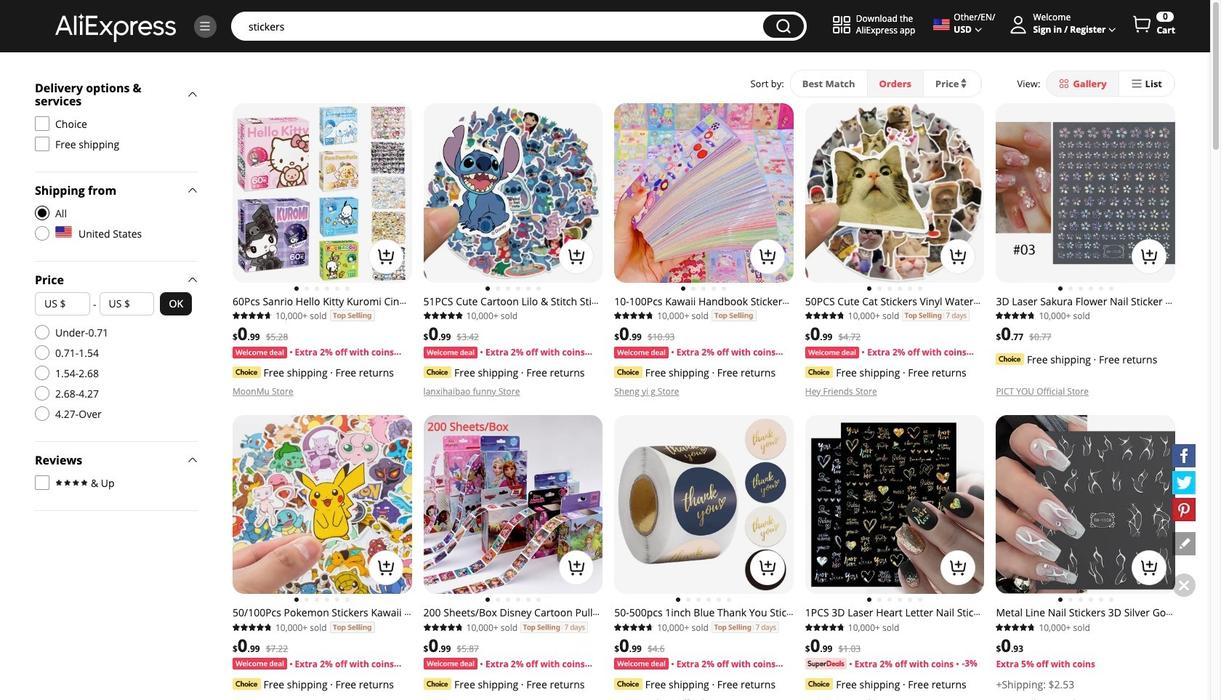 Task type: locate. For each thing, give the bounding box(es) containing it.
1 vertical spatial 11l24uk image
[[35, 346, 49, 360]]

2 vertical spatial 11l24uk image
[[35, 407, 49, 421]]

60pcs sanrio hello kitty kuromi cinnamoroll pochacco stickers for kids girls diy laptop phone diary cute cartoon sanrio sticker image
[[233, 103, 412, 283]]

2 vertical spatial 11l24uk image
[[35, 386, 49, 401]]

11l24uk image
[[35, 325, 49, 340], [35, 346, 49, 360], [35, 407, 49, 421]]

3 11l24uk image from the top
[[35, 407, 49, 421]]

0 vertical spatial 4ftxrwp image
[[35, 137, 49, 151]]

1 vertical spatial 11l24uk image
[[35, 366, 49, 380]]

4ftxrwp image
[[35, 137, 49, 151], [35, 476, 49, 490]]

10-100pcs kawaii handbook stickers cartoon collage laser sticker diy decorative scrapbooking journals stationery school supplies image
[[615, 103, 794, 283]]

None button
[[764, 15, 804, 38]]

0 vertical spatial 11l24uk image
[[35, 226, 49, 241]]

metal line nail stickers 3d silver gold thorns vine curve stripe lines tape swirl sliders manicure adhesive gel nail art decals image
[[997, 415, 1176, 595]]

2 11l24uk image from the top
[[35, 346, 49, 360]]

50-500pcs 1inch blue thank you stickers for envelope sealing labels stationery supplies handmade wedding gift decoration sticker image
[[615, 415, 794, 595]]

0 vertical spatial 11l24uk image
[[35, 325, 49, 340]]

1 11l24uk image from the top
[[35, 325, 49, 340]]

1 11l24uk image from the top
[[35, 226, 49, 241]]

1 vertical spatial 4ftxrwp image
[[35, 476, 49, 490]]

11l24uk image
[[35, 226, 49, 241], [35, 366, 49, 380], [35, 386, 49, 401]]

2 11l24uk image from the top
[[35, 366, 49, 380]]



Task type: vqa. For each thing, say whether or not it's contained in the screenshot.
first 11l24uK image from the bottom of the page
yes



Task type: describe. For each thing, give the bounding box(es) containing it.
human hair lace front wig text field
[[241, 19, 756, 33]]

3d laser sakura flower nail sticker aurora decals glitter star butterfly floral adhesive sliders cherry blooming manicure image
[[997, 103, 1176, 283]]

2 4ftxrwp image from the top
[[35, 476, 49, 490]]

50/100pcs pokemon stickers kawaii pikachu skateboard bicycle guitar laptop kids waterproof stiker toys image
[[233, 415, 412, 595]]

1 4ftxrwp image from the top
[[35, 137, 49, 151]]

1sqid_b image
[[199, 20, 212, 33]]

50pcs cute cat stickers vinyl waterproof funny cats decals for water bottle laptop skateboard scrapbook luggage kids toys image
[[806, 103, 985, 283]]

51pcs  cute cartoon lilo & stitch stickers diy diary laptop luggage skateboard graffiti decals fun classic toy image
[[424, 103, 603, 283]]

3 11l24uk image from the top
[[35, 386, 49, 401]]

1pcs 3d laser heart letter nail sticker nail art decoration flower star nail accessories decal stickers nail supplies nail parts image
[[806, 415, 985, 595]]

4ftxrwp image
[[35, 116, 49, 131]]

200 sheets/box disney cartoon pull out stickers princess frozen mickey mouse minnie sticker girl boy teacher reward toys gift image
[[424, 415, 603, 595]]



